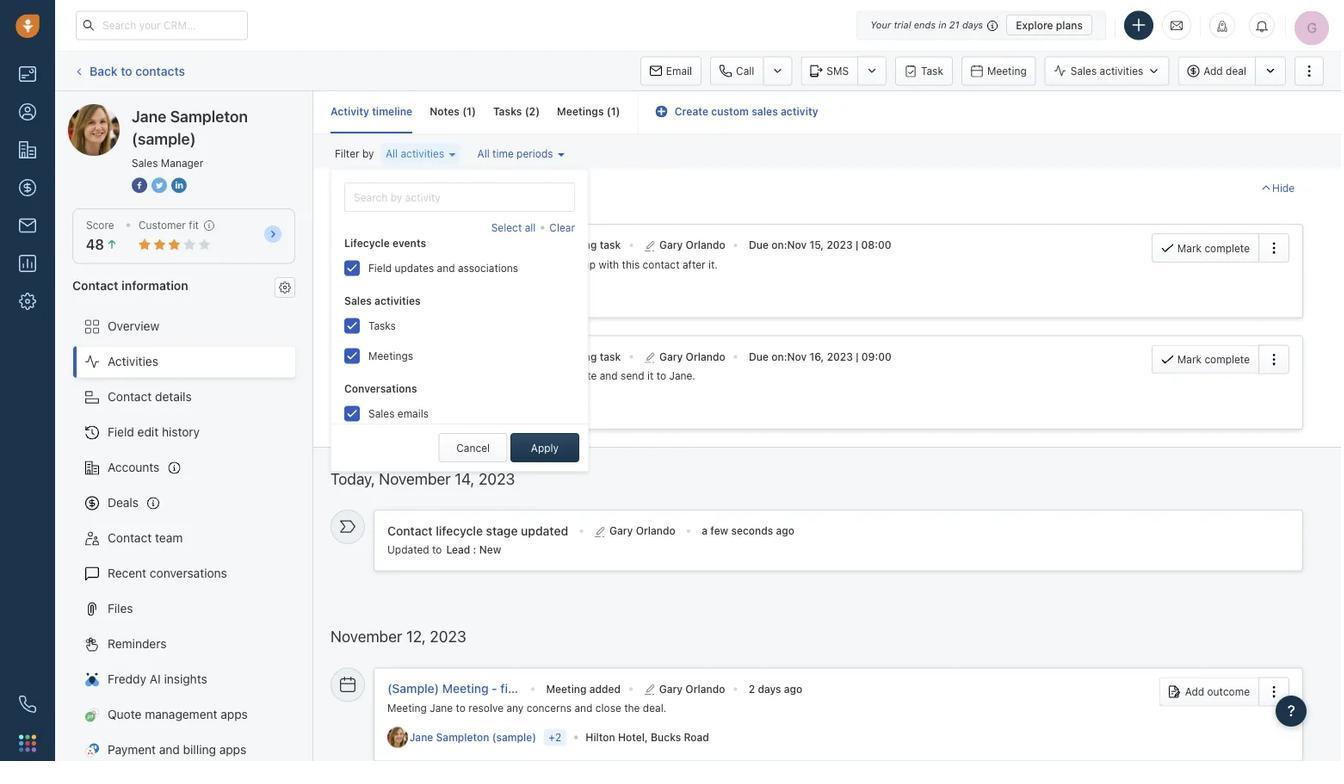 Task type: locate. For each thing, give the bounding box(es) containing it.
1 vertical spatial with
[[444, 370, 464, 382]]

2023 right 16,
[[827, 351, 853, 363]]

on
[[772, 239, 784, 251], [772, 351, 784, 363]]

1 vertical spatial mark
[[1178, 354, 1202, 366]]

sales up tasks image
[[344, 294, 372, 306]]

1 mark complete from the top
[[1178, 242, 1250, 254]]

november 12, 2023
[[331, 627, 466, 646]]

1 vertical spatial jane sampleton (sample) link
[[410, 398, 540, 413]]

1 vertical spatial upcoming
[[546, 351, 597, 363]]

quote
[[539, 349, 572, 363], [569, 370, 597, 382]]

upcoming down clear link
[[546, 239, 597, 251]]

0 vertical spatial :
[[784, 239, 787, 251]]

gary orlando up jane.
[[660, 351, 726, 363]]

1 vertical spatial quote
[[569, 370, 597, 382]]

notes ( 1 )
[[430, 105, 476, 118]]

1 vertical spatial tasks
[[369, 320, 396, 332]]

sales activities button
[[1045, 56, 1178, 86], [1045, 56, 1170, 86]]

email button
[[641, 56, 702, 86]]

(sample) up the coordinate
[[387, 349, 439, 363]]

november left 14,
[[379, 469, 451, 488]]

orlando up it.
[[686, 239, 726, 251]]

cancel button
[[439, 433, 508, 463]]

gary orlando for meeting jane to resolve any concerns and close the deal.
[[659, 683, 725, 695]]

select all link
[[491, 221, 536, 235]]

jane sampleton (sample) link down the steve
[[410, 398, 540, 413]]

0 horizontal spatial all
[[386, 148, 398, 160]]

reminders
[[108, 637, 167, 651]]

) left create
[[616, 105, 620, 118]]

0 vertical spatial mark complete button
[[1152, 233, 1259, 263]]

gary orlando
[[660, 239, 726, 251], [660, 351, 726, 363], [610, 525, 676, 537], [659, 683, 725, 695]]

meeting down explore
[[988, 65, 1027, 77]]

hotel,
[[618, 732, 648, 744]]

0 horizontal spatial 2
[[529, 105, 536, 118]]

(sample) up updates
[[387, 238, 439, 252]]

added
[[590, 683, 621, 695]]

2 mark from the top
[[1178, 354, 1202, 366]]

) for notes ( 1 )
[[472, 105, 476, 118]]

gary orlando for send the proposal document and follow up with this contact after it.
[[660, 239, 726, 251]]

apps right billing
[[219, 743, 246, 757]]

and
[[381, 181, 402, 195], [531, 258, 549, 270], [437, 262, 455, 274], [600, 370, 618, 382], [575, 702, 593, 714], [159, 743, 180, 757]]

2 due from the top
[[749, 351, 769, 363]]

to right the back
[[121, 64, 132, 78]]

field for field updates and associations
[[369, 262, 392, 274]]

sales activities
[[1071, 65, 1144, 77], [344, 294, 421, 306]]

2 horizontal spatial (
[[607, 105, 611, 118]]

1 vertical spatial add
[[1185, 686, 1205, 698]]

a
[[702, 525, 708, 537]]

0 vertical spatial upcoming task
[[546, 239, 621, 251]]

contacts
[[135, 64, 185, 78]]

0 vertical spatial sms
[[827, 65, 849, 77]]

1 vertical spatial (sample)
[[387, 349, 439, 363]]

gary for deal.
[[659, 683, 683, 695]]

2
[[529, 105, 536, 118], [749, 683, 755, 695]]

jane.
[[669, 370, 696, 382]]

with right up
[[599, 258, 619, 270]]

deal.
[[643, 702, 667, 714]]

mark
[[1178, 242, 1202, 254], [1178, 354, 1202, 366]]

pricing right for
[[533, 370, 566, 382]]

gary up jane.
[[660, 351, 683, 363]]

1 horizontal spatial field
[[369, 262, 392, 274]]

1 vertical spatial :
[[784, 351, 787, 363]]

0 horizontal spatial tasks
[[369, 320, 396, 332]]

send the proposal document and follow up with this contact after it.
[[387, 258, 718, 270]]

all right by
[[386, 148, 398, 160]]

resolve
[[469, 702, 504, 714]]

2 vertical spatial jane sampleton (sample) link
[[410, 730, 540, 745]]

1 horizontal spatial (
[[525, 105, 529, 118]]

12,
[[406, 627, 426, 646]]

contact
[[72, 278, 118, 292], [108, 390, 152, 404], [387, 524, 433, 538], [108, 531, 152, 545]]

sales activities down plans
[[1071, 65, 1144, 77]]

orlando left a
[[636, 525, 676, 537]]

2 (sample) from the top
[[387, 349, 439, 363]]

task for quote
[[600, 351, 621, 363]]

2 upcoming task from the top
[[546, 351, 621, 363]]

2 vertical spatial send
[[442, 349, 472, 363]]

gary for it
[[660, 351, 683, 363]]

add deal button
[[1178, 56, 1255, 86]]

0 vertical spatial document
[[549, 238, 607, 252]]

sampleton down resolve
[[436, 732, 490, 744]]

coordinate
[[387, 370, 441, 382]]

gary up contact
[[660, 239, 683, 251]]

) up periods on the left
[[536, 105, 540, 118]]

upcoming task up up
[[546, 239, 621, 251]]

: left 16,
[[784, 351, 787, 363]]

1 vertical spatial days
[[758, 683, 781, 695]]

create custom sales activity
[[675, 105, 819, 118]]

1 horizontal spatial meetings
[[557, 105, 604, 118]]

all
[[525, 222, 536, 234]]

meetings for meetings
[[369, 350, 413, 362]]

field
[[369, 262, 392, 274], [108, 425, 134, 439]]

1 vertical spatial on
[[772, 351, 784, 363]]

the down events
[[415, 258, 431, 270]]

customer
[[139, 219, 186, 231]]

: for (sample) send the pricing quote
[[784, 351, 787, 363]]

1 vertical spatial upcoming task
[[546, 351, 621, 363]]

0 vertical spatial upcoming
[[546, 239, 597, 251]]

0 vertical spatial meeting
[[988, 65, 1027, 77]]

the left deal.
[[624, 702, 640, 714]]

nov left 15,
[[787, 239, 807, 251]]

0 horizontal spatial (
[[463, 105, 467, 118]]

0 vertical spatial field
[[369, 262, 392, 274]]

add left outcome on the right bottom
[[1185, 686, 1205, 698]]

0 vertical spatial nov
[[787, 239, 807, 251]]

tasks up time
[[493, 105, 522, 118]]

all inside button
[[478, 148, 490, 160]]

1 horizontal spatial )
[[536, 105, 540, 118]]

1 due from the top
[[749, 239, 769, 251]]

2 vertical spatial :
[[473, 544, 477, 556]]

lifecycle events
[[344, 237, 426, 249]]

0 vertical spatial task
[[600, 239, 621, 251]]

all left time
[[478, 148, 490, 160]]

) right notes
[[472, 105, 476, 118]]

1 mark from the top
[[1178, 242, 1202, 254]]

( up all time periods button
[[525, 105, 529, 118]]

2 upcoming from the top
[[546, 351, 597, 363]]

1 vertical spatial 2
[[749, 683, 755, 695]]

0 vertical spatial days
[[963, 19, 984, 31]]

your trial ends in 21 days
[[871, 19, 984, 31]]

2 ( from the left
[[525, 105, 529, 118]]

coordinate with steve for the pricing quote and send it to jane.
[[387, 370, 696, 382]]

all activities link
[[381, 143, 460, 164]]

tasks
[[493, 105, 522, 118], [369, 320, 396, 332]]

(sample) send the proposal document
[[387, 238, 607, 252]]

1 vertical spatial mark complete button
[[1152, 345, 1259, 374]]

0 horizontal spatial field
[[108, 425, 134, 439]]

1 horizontal spatial with
[[599, 258, 619, 270]]

1 vertical spatial task
[[600, 351, 621, 363]]

jane sampleton (sample) link for proposal
[[410, 287, 540, 301]]

| left 08:00
[[856, 239, 859, 251]]

quote up coordinate with steve for the pricing quote and send it to jane.
[[539, 349, 572, 363]]

apps right management
[[221, 707, 248, 722]]

1 | from the top
[[856, 239, 859, 251]]

2 all from the left
[[478, 148, 490, 160]]

due left 16,
[[749, 351, 769, 363]]

details
[[155, 390, 192, 404]]

payment and billing apps
[[108, 743, 246, 757]]

0 vertical spatial ago
[[776, 525, 795, 537]]

activities
[[108, 354, 158, 369]]

upcoming up coordinate with steve for the pricing quote and send it to jane.
[[546, 351, 597, 363]]

1 horizontal spatial tasks
[[493, 105, 522, 118]]

( for notes
[[463, 105, 467, 118]]

tasks for tasks ( 2 )
[[493, 105, 522, 118]]

( for meetings
[[607, 105, 611, 118]]

1 horizontal spatial all
[[478, 148, 490, 160]]

due left 15,
[[749, 239, 769, 251]]

document up follow
[[549, 238, 607, 252]]

0 vertical spatial meetings
[[557, 105, 604, 118]]

0 vertical spatial mark complete
[[1178, 242, 1250, 254]]

on left 16,
[[772, 351, 784, 363]]

2 horizontal spatial meeting
[[988, 65, 1027, 77]]

upcoming task
[[546, 239, 621, 251], [546, 351, 621, 363]]

upcoming task for (sample) send the proposal document
[[546, 239, 621, 251]]

0 vertical spatial proposal
[[496, 238, 546, 252]]

to
[[121, 64, 132, 78], [657, 370, 667, 382], [432, 544, 442, 556], [456, 702, 466, 714]]

1 vertical spatial apps
[[219, 743, 246, 757]]

(sample) for pricing's jane sampleton (sample) link
[[492, 399, 536, 412]]

1 vertical spatial november
[[331, 627, 402, 646]]

meetings
[[557, 105, 604, 118], [369, 350, 413, 362]]

add inside button
[[1185, 686, 1205, 698]]

explore
[[1016, 19, 1054, 31]]

1 task from the top
[[600, 239, 621, 251]]

1 all from the left
[[386, 148, 398, 160]]

orlando
[[686, 239, 726, 251], [686, 351, 726, 363], [636, 525, 676, 537], [686, 683, 725, 695]]

0 vertical spatial due
[[749, 239, 769, 251]]

1 (sample) from the top
[[387, 238, 439, 252]]

mark complete for (sample) send the pricing quote
[[1178, 354, 1250, 366]]

2 days ago
[[749, 683, 803, 695]]

16,
[[810, 351, 824, 363]]

1 for notes ( 1 )
[[467, 105, 472, 118]]

0 vertical spatial jane sampleton (sample) link
[[410, 287, 540, 301]]

meeting down "november 12, 2023"
[[387, 702, 427, 714]]

2 vertical spatial meeting
[[387, 702, 427, 714]]

gary for contact
[[660, 239, 683, 251]]

mng settings image
[[279, 281, 291, 293]]

1 ) from the left
[[472, 105, 476, 118]]

meetings right tasks ( 2 )
[[557, 105, 604, 118]]

sales up facebook circled icon at the top of the page
[[132, 157, 158, 169]]

with left the steve
[[444, 370, 464, 382]]

2 1 from the left
[[611, 105, 616, 118]]

1 upcoming task from the top
[[546, 239, 621, 251]]

0 horizontal spatial 1
[[467, 105, 472, 118]]

meeting for meeting
[[988, 65, 1027, 77]]

to left lead
[[432, 544, 442, 556]]

2 horizontal spatial )
[[616, 105, 620, 118]]

0 vertical spatial sales activities
[[1071, 65, 1144, 77]]

upcoming for quote
[[546, 351, 597, 363]]

plans
[[1056, 19, 1083, 31]]

stage change image
[[340, 519, 356, 534]]

due for document
[[749, 239, 769, 251]]

contact for contact details
[[108, 390, 152, 404]]

1 nov from the top
[[787, 239, 807, 251]]

0 vertical spatial |
[[856, 239, 859, 251]]

due on : nov 15, 2023 | 08:00
[[749, 239, 892, 251]]

0 vertical spatial mark
[[1178, 242, 1202, 254]]

gary orlando for coordinate with steve for the pricing quote and send it to jane.
[[660, 351, 726, 363]]

0 vertical spatial tasks
[[493, 105, 522, 118]]

call
[[736, 65, 755, 77]]

2023
[[827, 239, 853, 251], [827, 351, 853, 363], [479, 469, 515, 488], [430, 627, 466, 646]]

upcoming task up coordinate with steve for the pricing quote and send it to jane.
[[546, 351, 621, 363]]

field down lifecycle events
[[369, 262, 392, 274]]

ago
[[776, 525, 795, 537], [784, 683, 803, 695]]

add inside button
[[1204, 65, 1223, 77]]

1 left create
[[611, 105, 616, 118]]

all time periods button
[[473, 143, 569, 165]]

nov for (sample) send the proposal document
[[787, 239, 807, 251]]

close
[[596, 702, 622, 714]]

meeting for meeting added
[[546, 683, 587, 695]]

a few seconds ago updated to lead : new
[[387, 525, 795, 556]]

send up field updates and associations
[[442, 238, 472, 252]]

quote left send
[[569, 370, 597, 382]]

1 mark complete button from the top
[[1152, 233, 1259, 263]]

1 vertical spatial complete
[[1205, 354, 1250, 366]]

tasks image
[[340, 233, 356, 249]]

facebook circled image
[[132, 176, 147, 194]]

1 horizontal spatial 1
[[611, 105, 616, 118]]

1 jane sampleton (sample) link from the top
[[410, 287, 540, 301]]

)
[[472, 105, 476, 118], [536, 105, 540, 118], [616, 105, 620, 118]]

1 vertical spatial nov
[[787, 351, 807, 363]]

1 horizontal spatial sms
[[827, 65, 849, 77]]

it
[[648, 370, 654, 382]]

payment
[[108, 743, 156, 757]]

contact down 48
[[72, 278, 118, 292]]

any
[[507, 702, 524, 714]]

) for tasks ( 2 )
[[536, 105, 540, 118]]

on left 15,
[[772, 239, 784, 251]]

meeting
[[988, 65, 1027, 77], [546, 683, 587, 695], [387, 702, 427, 714]]

1 vertical spatial |
[[856, 351, 859, 363]]

lifecycle
[[344, 237, 390, 249]]

contact up updated
[[387, 524, 433, 538]]

orlando up road
[[686, 683, 725, 695]]

0 vertical spatial with
[[599, 258, 619, 270]]

( right notes
[[463, 105, 467, 118]]

meeting inside button
[[988, 65, 1027, 77]]

0 horizontal spatial with
[[444, 370, 464, 382]]

: left new
[[473, 544, 477, 556]]

add left deal
[[1204, 65, 1223, 77]]

sales down conversations
[[369, 407, 395, 420]]

1 vertical spatial mark complete
[[1178, 354, 1250, 366]]

2 mark complete button from the top
[[1152, 345, 1259, 374]]

) for meetings ( 1 )
[[616, 105, 620, 118]]

follow
[[552, 258, 581, 270]]

activity
[[781, 105, 819, 118]]

manager
[[161, 157, 203, 169]]

1 horizontal spatial meeting
[[546, 683, 587, 695]]

the up the steve
[[475, 349, 493, 363]]

gary
[[660, 239, 683, 251], [660, 351, 683, 363], [610, 525, 633, 537], [659, 683, 683, 695]]

(sample) for jane sampleton (sample) link for proposal
[[492, 288, 536, 300]]

2 on from the top
[[772, 351, 784, 363]]

contact for contact team
[[108, 531, 152, 545]]

email image
[[1171, 18, 1183, 33]]

document
[[549, 238, 607, 252], [479, 258, 528, 270]]

2 ) from the left
[[536, 105, 540, 118]]

hide
[[1273, 182, 1295, 194]]

pricing up for
[[496, 349, 536, 363]]

1 horizontal spatial days
[[963, 19, 984, 31]]

mark complete button for (sample) send the proposal document
[[1152, 233, 1259, 263]]

1 1 from the left
[[467, 105, 472, 118]]

this
[[622, 258, 640, 270]]

conversations
[[150, 566, 227, 580]]

| left 09:00
[[856, 351, 859, 363]]

2 nov from the top
[[787, 351, 807, 363]]

meeting for meeting jane to resolve any concerns and close the deal.
[[387, 702, 427, 714]]

lifecycle
[[436, 524, 483, 538]]

updated
[[521, 524, 568, 538]]

orlando for coordinate with steve for the pricing quote and send it to jane.
[[686, 351, 726, 363]]

field left edit
[[108, 425, 134, 439]]

0 horizontal spatial )
[[472, 105, 476, 118]]

2 | from the top
[[856, 351, 859, 363]]

1 vertical spatial sales activities
[[344, 294, 421, 306]]

( for tasks
[[525, 105, 529, 118]]

2 mark complete from the top
[[1178, 354, 1250, 366]]

2 jane sampleton (sample) link from the top
[[410, 398, 540, 413]]

0 vertical spatial (sample)
[[387, 238, 439, 252]]

email
[[666, 65, 692, 77]]

1 vertical spatial sms
[[369, 468, 391, 480]]

1 horizontal spatial proposal
[[496, 238, 546, 252]]

meetings up the coordinate
[[369, 350, 413, 362]]

jane sampleton (sample) down the steve
[[410, 399, 536, 412]]

nov left 16,
[[787, 351, 807, 363]]

contact down activities
[[108, 390, 152, 404]]

(sample) up 'sales manager'
[[132, 129, 196, 148]]

(sample) for (sample) send the proposal document
[[387, 238, 439, 252]]

all for all time periods
[[478, 148, 490, 160]]

orlando up jane.
[[686, 351, 726, 363]]

: left 15,
[[784, 239, 787, 251]]

0 vertical spatial add
[[1204, 65, 1223, 77]]

trial
[[894, 19, 911, 31]]

sales activities down updates
[[344, 294, 421, 306]]

1 complete from the top
[[1205, 242, 1250, 254]]

1 vertical spatial due
[[749, 351, 769, 363]]

tasks up the coordinate
[[369, 320, 396, 332]]

pricing
[[496, 349, 536, 363], [533, 370, 566, 382]]

filter by
[[335, 148, 374, 160]]

gary up deal.
[[659, 683, 683, 695]]

0 horizontal spatial meetings
[[369, 350, 413, 362]]

contact up recent
[[108, 531, 152, 545]]

jane sampleton (sample)
[[102, 104, 244, 118], [132, 107, 248, 148], [410, 288, 536, 300], [410, 399, 536, 412], [410, 732, 536, 744]]

(sample) down for
[[492, 399, 536, 412]]

3 ) from the left
[[616, 105, 620, 118]]

3 ( from the left
[[607, 105, 611, 118]]

sampleton
[[132, 104, 192, 118], [170, 107, 248, 125], [436, 288, 490, 300], [436, 399, 490, 412], [436, 732, 490, 744]]

add
[[1204, 65, 1223, 77], [1185, 686, 1205, 698]]

1 ( from the left
[[463, 105, 467, 118]]

gary orlando up deal.
[[659, 683, 725, 695]]

0 horizontal spatial document
[[479, 258, 528, 270]]

( left create
[[607, 105, 611, 118]]

score
[[86, 219, 114, 231]]

1 vertical spatial meeting
[[546, 683, 587, 695]]

0 vertical spatial apps
[[221, 707, 248, 722]]

november left 12,
[[331, 627, 402, 646]]

2 complete from the top
[[1205, 354, 1250, 366]]

0 horizontal spatial proposal
[[434, 258, 476, 270]]

sampleton up manager
[[170, 107, 248, 125]]

1 vertical spatial field
[[108, 425, 134, 439]]

mark complete for (sample) send the proposal document
[[1178, 242, 1250, 254]]

proposal down select all link
[[496, 238, 546, 252]]

1 upcoming from the top
[[546, 239, 597, 251]]

0 vertical spatial send
[[442, 238, 472, 252]]

1 on from the top
[[772, 239, 784, 251]]

0 vertical spatial on
[[772, 239, 784, 251]]

back to contacts
[[90, 64, 185, 78]]

2 task from the top
[[600, 351, 621, 363]]

0 vertical spatial complete
[[1205, 242, 1250, 254]]

document down (sample) send the proposal document link
[[479, 258, 528, 270]]

(sample) for first jane sampleton (sample) link from the bottom of the page
[[492, 732, 536, 744]]

gary orlando up after
[[660, 239, 726, 251]]

0 horizontal spatial meeting
[[387, 702, 427, 714]]

orlando for meeting jane to resolve any concerns and close the deal.
[[686, 683, 725, 695]]

(sample) down any
[[492, 732, 536, 744]]



Task type: describe. For each thing, give the bounding box(es) containing it.
nov for (sample) send the pricing quote
[[787, 351, 807, 363]]

mark for (sample) send the pricing quote
[[1178, 354, 1202, 366]]

hilton hotel, bucks road
[[586, 732, 709, 744]]

your
[[871, 19, 891, 31]]

to inside a few seconds ago updated to lead : new
[[432, 544, 442, 556]]

by
[[362, 148, 374, 160]]

ago inside a few seconds ago updated to lead : new
[[776, 525, 795, 537]]

apply button
[[511, 433, 580, 463]]

activity timeline
[[331, 105, 413, 118]]

meeting jane to resolve any concerns and close the deal.
[[387, 702, 667, 714]]

concerns
[[527, 702, 572, 714]]

contact
[[643, 258, 680, 270]]

48
[[86, 236, 104, 253]]

1 vertical spatial ago
[[784, 683, 803, 695]]

0 horizontal spatial sales activities
[[344, 294, 421, 306]]

field for field edit history
[[108, 425, 134, 439]]

1 horizontal spatial sales activities
[[1071, 65, 1144, 77]]

1 vertical spatial pricing
[[533, 370, 566, 382]]

sales emails
[[369, 407, 429, 420]]

meetings ( 1 )
[[557, 105, 620, 118]]

sales down plans
[[1071, 65, 1097, 77]]

task button
[[896, 56, 953, 86]]

clear link
[[550, 221, 575, 235]]

(sample) send the proposal document link
[[387, 238, 607, 253]]

insights
[[164, 672, 207, 686]]

and left send
[[600, 370, 618, 382]]

conversations
[[344, 382, 417, 394]]

and right overdue
[[381, 181, 402, 195]]

and left billing
[[159, 743, 180, 757]]

accounts
[[108, 460, 160, 475]]

emails
[[398, 407, 429, 420]]

due on : nov 16, 2023 | 09:00
[[749, 351, 892, 363]]

0 vertical spatial november
[[379, 469, 451, 488]]

phone element
[[10, 687, 45, 722]]

recent
[[108, 566, 146, 580]]

timeline
[[372, 105, 413, 118]]

2023 right 12,
[[430, 627, 466, 646]]

meeting button
[[962, 56, 1037, 86]]

09:00
[[862, 351, 892, 363]]

freddy ai insights
[[108, 672, 207, 686]]

upcoming task for (sample) send the pricing quote
[[546, 351, 621, 363]]

notes
[[430, 105, 460, 118]]

due for quote
[[749, 351, 769, 363]]

edit
[[137, 425, 159, 439]]

| for quote
[[856, 351, 859, 363]]

sales manager
[[132, 157, 203, 169]]

gary right updated
[[610, 525, 633, 537]]

upcoming for document
[[546, 239, 597, 251]]

deals
[[108, 496, 139, 510]]

time
[[493, 148, 514, 160]]

the up associations
[[475, 238, 493, 252]]

information
[[122, 278, 188, 292]]

: for (sample) send the proposal document
[[784, 239, 787, 251]]

up
[[584, 258, 596, 270]]

48 button
[[86, 236, 118, 253]]

Search your CRM... text field
[[76, 11, 248, 40]]

call link
[[710, 56, 763, 86]]

add outcome button
[[1160, 677, 1259, 706]]

clear
[[550, 222, 575, 234]]

1 vertical spatial proposal
[[434, 258, 476, 270]]

add for add deal
[[1204, 65, 1223, 77]]

1 for meetings ( 1 )
[[611, 105, 616, 118]]

twitter circled image
[[152, 176, 167, 194]]

field edit history
[[108, 425, 200, 439]]

explore plans link
[[1007, 15, 1093, 35]]

to left resolve
[[456, 702, 466, 714]]

sms inside button
[[827, 65, 849, 77]]

fit
[[189, 219, 199, 231]]

0 horizontal spatial days
[[758, 683, 781, 695]]

mark for (sample) send the proposal document
[[1178, 242, 1202, 254]]

task
[[921, 65, 944, 77]]

recent conversations
[[108, 566, 227, 580]]

complete for (sample) send the pricing quote
[[1205, 354, 1250, 366]]

on for (sample) send the proposal document
[[772, 239, 784, 251]]

and right updates
[[437, 262, 455, 274]]

tasks for tasks
[[369, 320, 396, 332]]

custom
[[711, 105, 749, 118]]

billing
[[183, 743, 216, 757]]

and down the meeting added
[[575, 702, 593, 714]]

sales
[[752, 105, 778, 118]]

+2
[[549, 732, 562, 744]]

management
[[145, 707, 217, 722]]

0 horizontal spatial sms
[[369, 468, 391, 480]]

Search by activity text field
[[344, 183, 575, 212]]

3 jane sampleton (sample) link from the top
[[410, 730, 540, 745]]

contact details
[[108, 390, 192, 404]]

all for all activities
[[386, 148, 398, 160]]

history
[[162, 425, 200, 439]]

task for document
[[600, 239, 621, 251]]

orlando for send the proposal document and follow up with this contact after it.
[[686, 239, 726, 251]]

sampleton down the contacts at top left
[[132, 104, 192, 118]]

linkedin circled image
[[171, 176, 187, 194]]

back to contacts link
[[72, 58, 186, 85]]

files
[[108, 602, 133, 616]]

ai
[[150, 672, 161, 686]]

for
[[498, 370, 511, 382]]

| for document
[[856, 239, 859, 251]]

(sample) up manager
[[195, 104, 244, 118]]

sampleton down field updates and associations
[[436, 288, 490, 300]]

few
[[711, 525, 729, 537]]

: inside a few seconds ago updated to lead : new
[[473, 544, 477, 556]]

after
[[683, 258, 706, 270]]

sms button
[[801, 56, 858, 86]]

contact for contact information
[[72, 278, 118, 292]]

1 vertical spatial send
[[387, 258, 412, 270]]

phone image
[[19, 696, 36, 713]]

today,
[[331, 469, 375, 488]]

contact lifecycle stage updated
[[387, 524, 568, 538]]

road
[[684, 732, 709, 744]]

contact information
[[72, 278, 188, 292]]

tasks ( 2 )
[[493, 105, 540, 118]]

tasks image
[[340, 344, 356, 360]]

1 vertical spatial document
[[479, 258, 528, 270]]

contact for contact lifecycle stage updated
[[387, 524, 433, 538]]

overview
[[108, 319, 159, 333]]

outcome
[[1208, 686, 1250, 698]]

stage
[[486, 524, 518, 538]]

and left follow
[[531, 258, 549, 270]]

0 vertical spatial 2
[[529, 105, 536, 118]]

field updates and associations
[[369, 262, 518, 274]]

0 vertical spatial pricing
[[496, 349, 536, 363]]

customer fit
[[139, 219, 199, 231]]

to right it
[[657, 370, 667, 382]]

create
[[675, 105, 709, 118]]

updated
[[387, 544, 429, 556]]

select all
[[491, 222, 536, 234]]

15,
[[810, 239, 824, 251]]

cancel
[[457, 442, 490, 454]]

2023 right 15,
[[827, 239, 853, 251]]

0 vertical spatial quote
[[539, 349, 572, 363]]

jane sampleton (sample) down associations
[[410, 288, 536, 300]]

lead
[[446, 544, 470, 556]]

(sample) for (sample) send the pricing quote
[[387, 349, 439, 363]]

add for add outcome
[[1185, 686, 1205, 698]]

filter
[[335, 148, 360, 160]]

add deal
[[1204, 65, 1247, 77]]

quote
[[108, 707, 142, 722]]

periods
[[517, 148, 553, 160]]

complete for (sample) send the proposal document
[[1205, 242, 1250, 254]]

sampleton down the steve
[[436, 399, 490, 412]]

meetings for meetings ( 1 )
[[557, 105, 604, 118]]

jane sampleton (sample) down resolve
[[410, 732, 536, 744]]

overdue and upcoming activities
[[331, 181, 513, 195]]

gary orlando left a
[[610, 525, 676, 537]]

freshworks switcher image
[[19, 735, 36, 752]]

meetings image
[[340, 677, 356, 692]]

steve
[[467, 370, 495, 382]]

send for (sample) send the proposal document
[[442, 238, 472, 252]]

jane sampleton (sample) link for pricing
[[410, 398, 540, 413]]

the right for
[[514, 370, 530, 382]]

overdue
[[331, 181, 378, 195]]

jane sampleton (sample) down the contacts at top left
[[102, 104, 244, 118]]

1 horizontal spatial document
[[549, 238, 607, 252]]

on for (sample) send the pricing quote
[[772, 351, 784, 363]]

send for (sample) send the pricing quote
[[442, 349, 472, 363]]

(sample) inside jane sampleton (sample)
[[132, 129, 196, 148]]

2023 right 14,
[[479, 469, 515, 488]]

mark complete button for (sample) send the pricing quote
[[1152, 345, 1259, 374]]

(sample) send the pricing quote
[[387, 349, 572, 363]]

1 horizontal spatial 2
[[749, 683, 755, 695]]

send
[[621, 370, 645, 382]]

jane sampleton (sample) up manager
[[132, 107, 248, 148]]



Task type: vqa. For each thing, say whether or not it's contained in the screenshot.
the Gary to the top
no



